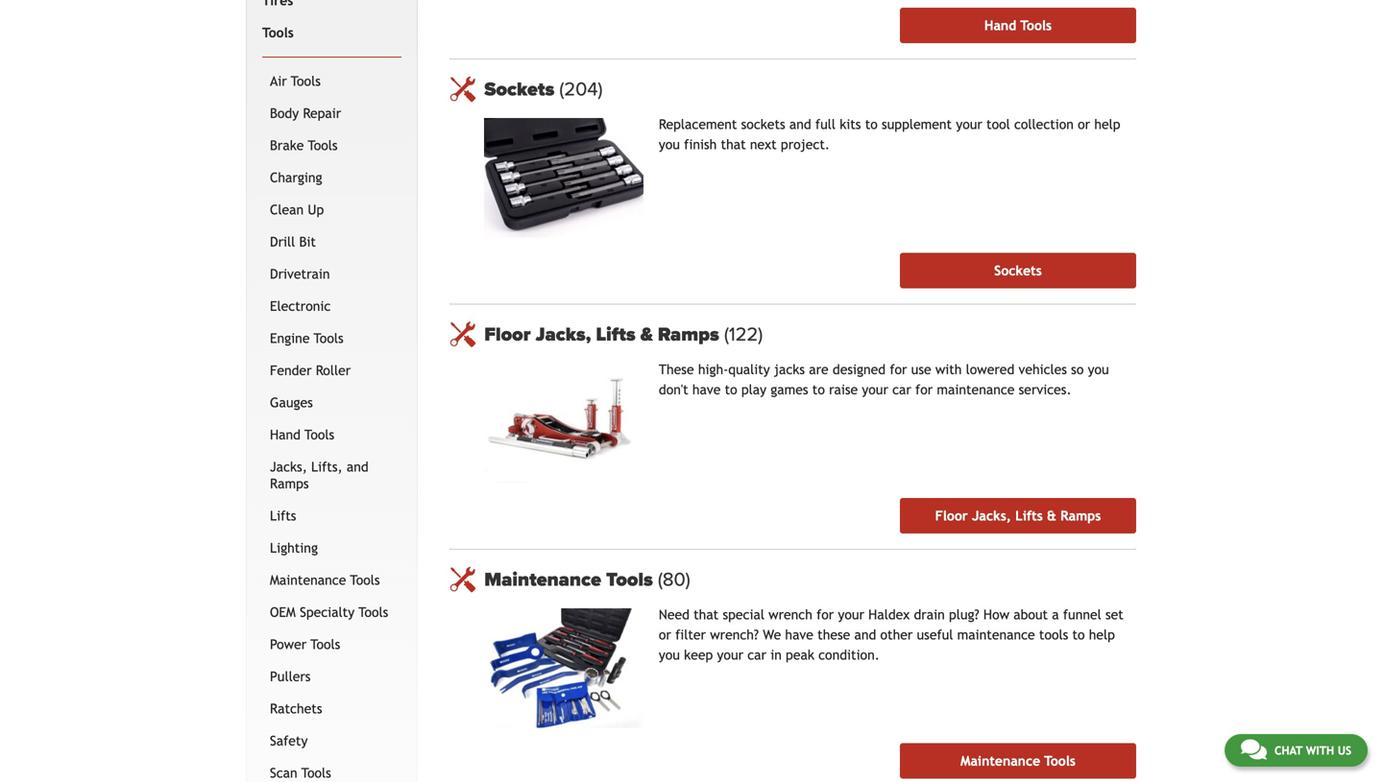 Task type: vqa. For each thing, say whether or not it's contained in the screenshot.
comments "icon" within the 'Chat With Us' link
no



Task type: locate. For each thing, give the bounding box(es) containing it.
help right collection
[[1094, 117, 1121, 132]]

0 vertical spatial &
[[640, 323, 653, 346]]

in
[[771, 648, 782, 663]]

1 vertical spatial hand tools link
[[266, 419, 398, 451]]

0 horizontal spatial maintenance tools
[[270, 573, 380, 588]]

0 vertical spatial ramps
[[658, 323, 719, 346]]

or right collection
[[1078, 117, 1090, 132]]

your left tool
[[956, 117, 983, 132]]

1 horizontal spatial maintenance
[[484, 569, 601, 592]]

have up the peak
[[785, 628, 814, 643]]

0 horizontal spatial for
[[817, 608, 834, 623]]

jacks, for the top floor jacks, lifts & ramps link
[[536, 323, 591, 346]]

fender roller
[[270, 363, 351, 378]]

have
[[692, 382, 721, 398], [785, 628, 814, 643]]

2 vertical spatial ramps
[[1061, 509, 1101, 524]]

your up these
[[838, 608, 865, 623]]

1 horizontal spatial lifts
[[596, 323, 636, 346]]

have down high-
[[692, 382, 721, 398]]

&
[[640, 323, 653, 346], [1047, 509, 1057, 524]]

2 horizontal spatial jacks,
[[972, 509, 1011, 524]]

sockets
[[741, 117, 785, 132]]

2 vertical spatial and
[[854, 628, 876, 643]]

0 horizontal spatial hand tools
[[270, 427, 334, 443]]

repair
[[303, 105, 341, 121]]

tools
[[1039, 628, 1068, 643]]

lifts inside tools subcategories element
[[270, 508, 296, 524]]

to down funnel
[[1073, 628, 1085, 643]]

0 horizontal spatial maintenance
[[270, 573, 346, 588]]

lighting link
[[266, 532, 398, 565]]

drill bit link
[[266, 226, 398, 258]]

floor
[[484, 323, 531, 346], [935, 509, 968, 524]]

jacks, for floor jacks, lifts & ramps link to the bottom
[[972, 509, 1011, 524]]

lifts link
[[266, 500, 398, 532]]

ramps for the top floor jacks, lifts & ramps link
[[658, 323, 719, 346]]

wrench?
[[710, 628, 759, 643]]

with right 'use'
[[935, 362, 962, 378]]

ramps
[[658, 323, 719, 346], [270, 476, 309, 492], [1061, 509, 1101, 524]]

1 horizontal spatial hand
[[985, 18, 1017, 33]]

0 horizontal spatial jacks,
[[270, 459, 307, 475]]

1 horizontal spatial &
[[1047, 509, 1057, 524]]

for left 'use'
[[890, 362, 907, 378]]

pullers link
[[266, 661, 398, 693]]

funnel
[[1063, 608, 1102, 623]]

0 vertical spatial and
[[790, 117, 811, 132]]

replacement sockets and full kits to supplement your tool collection or help you finish that next project.
[[659, 117, 1121, 152]]

to
[[865, 117, 878, 132], [725, 382, 737, 398], [812, 382, 825, 398], [1073, 628, 1085, 643]]

maintenance inside these high-quality jacks are designed for use with lowered vehicles so you don't have to play games to raise your car for maintenance services.
[[937, 382, 1015, 398]]

haldex
[[869, 608, 910, 623]]

gauges link
[[266, 387, 398, 419]]

oem specialty tools link
[[266, 597, 398, 629]]

air
[[270, 73, 287, 89]]

hand tools
[[985, 18, 1052, 33], [270, 427, 334, 443]]

0 horizontal spatial hand
[[270, 427, 301, 443]]

1 vertical spatial have
[[785, 628, 814, 643]]

supplement
[[882, 117, 952, 132]]

0 vertical spatial jacks,
[[536, 323, 591, 346]]

0 vertical spatial have
[[692, 382, 721, 398]]

jacks,
[[536, 323, 591, 346], [270, 459, 307, 475], [972, 509, 1011, 524]]

0 horizontal spatial or
[[659, 628, 671, 643]]

maintenance
[[484, 569, 601, 592], [270, 573, 346, 588], [961, 754, 1040, 769]]

car
[[892, 382, 911, 398], [748, 648, 767, 663]]

1 vertical spatial floor
[[935, 509, 968, 524]]

1 horizontal spatial have
[[785, 628, 814, 643]]

need
[[659, 608, 690, 623]]

1 horizontal spatial car
[[892, 382, 911, 398]]

1 horizontal spatial ramps
[[658, 323, 719, 346]]

oem
[[270, 605, 296, 620]]

0 vertical spatial floor jacks, lifts & ramps
[[484, 323, 724, 346]]

sockets link
[[484, 78, 1136, 101], [900, 253, 1136, 289]]

power
[[270, 637, 307, 653]]

hand inside tools subcategories element
[[270, 427, 301, 443]]

2 horizontal spatial and
[[854, 628, 876, 643]]

finish
[[684, 137, 717, 152]]

hand tools inside tools subcategories element
[[270, 427, 334, 443]]

1 vertical spatial with
[[1306, 744, 1334, 758]]

1 horizontal spatial and
[[790, 117, 811, 132]]

jacks, lifts, and ramps link
[[266, 451, 398, 500]]

your down designed
[[862, 382, 888, 398]]

body repair link
[[266, 97, 398, 130]]

2 horizontal spatial maintenance tools
[[961, 754, 1076, 769]]

tools inside "maintenance tools" link
[[350, 573, 380, 588]]

0 horizontal spatial hand tools link
[[266, 419, 398, 451]]

1 vertical spatial hand tools
[[270, 427, 334, 443]]

to inside the need that special wrench for your haldex drain plug? how about a funnel set or filter wrench? we have these and other useful maintenance tools to help you keep your car in peak condition.
[[1073, 628, 1085, 643]]

1 horizontal spatial floor jacks, lifts & ramps
[[935, 509, 1101, 524]]

maintenance inside the need that special wrench for your haldex drain plug? how about a funnel set or filter wrench? we have these and other useful maintenance tools to help you keep your car in peak condition.
[[957, 628, 1035, 643]]

for up these
[[817, 608, 834, 623]]

0 vertical spatial you
[[659, 137, 680, 152]]

help inside the need that special wrench for your haldex drain plug? how about a funnel set or filter wrench? we have these and other useful maintenance tools to help you keep your car in peak condition.
[[1089, 628, 1115, 643]]

you inside replacement sockets and full kits to supplement your tool collection or help you finish that next project.
[[659, 137, 680, 152]]

for inside the need that special wrench for your haldex drain plug? how about a funnel set or filter wrench? we have these and other useful maintenance tools to help you keep your car in peak condition.
[[817, 608, 834, 623]]

replacement
[[659, 117, 737, 132]]

hand tools link
[[900, 8, 1136, 43], [266, 419, 398, 451]]

1 vertical spatial car
[[748, 648, 767, 663]]

0 vertical spatial that
[[721, 137, 746, 152]]

specialty
[[300, 605, 355, 620]]

1 vertical spatial maintenance
[[957, 628, 1035, 643]]

tools inside scan tools link
[[301, 766, 331, 781]]

that up filter
[[694, 608, 719, 623]]

and inside replacement sockets and full kits to supplement your tool collection or help you finish that next project.
[[790, 117, 811, 132]]

help
[[1094, 117, 1121, 132], [1089, 628, 1115, 643]]

1 horizontal spatial that
[[721, 137, 746, 152]]

1 vertical spatial ramps
[[270, 476, 309, 492]]

maintenance tools inside tools subcategories element
[[270, 573, 380, 588]]

pullers
[[270, 669, 311, 685]]

2 vertical spatial for
[[817, 608, 834, 623]]

you
[[659, 137, 680, 152], [1088, 362, 1109, 378], [659, 648, 680, 663]]

body
[[270, 105, 299, 121]]

1 horizontal spatial floor
[[935, 509, 968, 524]]

these
[[818, 628, 850, 643]]

your inside these high-quality jacks are designed for use with lowered vehicles so you don't have to play games to raise your car for maintenance services.
[[862, 382, 888, 398]]

0 horizontal spatial floor
[[484, 323, 531, 346]]

your
[[956, 117, 983, 132], [862, 382, 888, 398], [838, 608, 865, 623], [717, 648, 744, 663]]

brake tools
[[270, 138, 338, 153]]

0 vertical spatial hand
[[985, 18, 1017, 33]]

2 horizontal spatial lifts
[[1015, 509, 1043, 524]]

1 vertical spatial and
[[347, 459, 369, 475]]

raise
[[829, 382, 858, 398]]

to inside replacement sockets and full kits to supplement your tool collection or help you finish that next project.
[[865, 117, 878, 132]]

you left finish
[[659, 137, 680, 152]]

0 horizontal spatial ramps
[[270, 476, 309, 492]]

wrench
[[769, 608, 813, 623]]

brake
[[270, 138, 304, 153]]

and up condition.
[[854, 628, 876, 643]]

0 horizontal spatial have
[[692, 382, 721, 398]]

you left keep
[[659, 648, 680, 663]]

and inside 'jacks, lifts, and ramps'
[[347, 459, 369, 475]]

0 horizontal spatial and
[[347, 459, 369, 475]]

tools subcategories element
[[262, 56, 402, 783]]

tools inside "air tools" link
[[291, 73, 321, 89]]

1 horizontal spatial hand tools
[[985, 18, 1052, 33]]

scan tools
[[270, 766, 331, 781]]

1 vertical spatial or
[[659, 628, 671, 643]]

tool
[[987, 117, 1010, 132]]

have inside these high-quality jacks are designed for use with lowered vehicles so you don't have to play games to raise your car for maintenance services.
[[692, 382, 721, 398]]

or down need
[[659, 628, 671, 643]]

maintenance tools
[[484, 569, 658, 592], [270, 573, 380, 588], [961, 754, 1076, 769]]

power tools link
[[266, 629, 398, 661]]

0 vertical spatial floor
[[484, 323, 531, 346]]

1 vertical spatial jacks,
[[270, 459, 307, 475]]

electronic link
[[266, 290, 398, 323]]

0 horizontal spatial &
[[640, 323, 653, 346]]

1 horizontal spatial hand tools link
[[900, 8, 1136, 43]]

need that special wrench for your haldex drain plug? how about a funnel set or filter wrench? we have these and other useful maintenance tools to help you keep your car in peak condition.
[[659, 608, 1124, 663]]

1 vertical spatial &
[[1047, 509, 1057, 524]]

to right kits
[[865, 117, 878, 132]]

1 horizontal spatial with
[[1306, 744, 1334, 758]]

games
[[771, 382, 808, 398]]

1 vertical spatial hand
[[270, 427, 301, 443]]

you right so
[[1088, 362, 1109, 378]]

0 horizontal spatial that
[[694, 608, 719, 623]]

chat with us link
[[1225, 735, 1368, 768]]

0 vertical spatial help
[[1094, 117, 1121, 132]]

floor for the top floor jacks, lifts & ramps link
[[484, 323, 531, 346]]

and for lifts,
[[347, 459, 369, 475]]

help inside replacement sockets and full kits to supplement your tool collection or help you finish that next project.
[[1094, 117, 1121, 132]]

2 vertical spatial jacks,
[[972, 509, 1011, 524]]

1 horizontal spatial or
[[1078, 117, 1090, 132]]

chat
[[1275, 744, 1303, 758]]

1 vertical spatial you
[[1088, 362, 1109, 378]]

floor inside floor jacks, lifts & ramps link
[[935, 509, 968, 524]]

lifts for the top floor jacks, lifts & ramps link
[[596, 323, 636, 346]]

0 horizontal spatial car
[[748, 648, 767, 663]]

0 horizontal spatial sockets
[[484, 78, 559, 101]]

0 vertical spatial maintenance
[[937, 382, 1015, 398]]

and
[[790, 117, 811, 132], [347, 459, 369, 475], [854, 628, 876, 643]]

these high-quality jacks are designed for use with lowered vehicles so you don't have to play games to raise your car for maintenance services.
[[659, 362, 1109, 398]]

use
[[911, 362, 931, 378]]

keep
[[684, 648, 713, 663]]

maintenance down how
[[957, 628, 1035, 643]]

1 horizontal spatial sockets
[[994, 263, 1042, 279]]

or inside the need that special wrench for your haldex drain plug? how about a funnel set or filter wrench? we have these and other useful maintenance tools to help you keep your car in peak condition.
[[659, 628, 671, 643]]

safety
[[270, 734, 308, 749]]

0 horizontal spatial floor jacks, lifts & ramps
[[484, 323, 724, 346]]

tools inside 'brake tools' link
[[308, 138, 338, 153]]

that left next
[[721, 137, 746, 152]]

bit
[[299, 234, 316, 250]]

collection
[[1014, 117, 1074, 132]]

car down 'use'
[[892, 382, 911, 398]]

high-
[[698, 362, 728, 378]]

lighting
[[270, 541, 318, 556]]

maintenance inside tools subcategories element
[[270, 573, 346, 588]]

help down set
[[1089, 628, 1115, 643]]

lowered
[[966, 362, 1015, 378]]

floor jacks, lifts & ramps thumbnail image image
[[484, 364, 644, 483]]

0 vertical spatial car
[[892, 382, 911, 398]]

with left 'us'
[[1306, 744, 1334, 758]]

1 vertical spatial that
[[694, 608, 719, 623]]

and right lifts,
[[347, 459, 369, 475]]

1 vertical spatial for
[[916, 382, 933, 398]]

0 vertical spatial with
[[935, 362, 962, 378]]

lifts
[[596, 323, 636, 346], [270, 508, 296, 524], [1015, 509, 1043, 524]]

and up project.
[[790, 117, 811, 132]]

special
[[723, 608, 765, 623]]

you inside these high-quality jacks are designed for use with lowered vehicles so you don't have to play games to raise your car for maintenance services.
[[1088, 362, 1109, 378]]

hand
[[985, 18, 1017, 33], [270, 427, 301, 443]]

your inside replacement sockets and full kits to supplement your tool collection or help you finish that next project.
[[956, 117, 983, 132]]

0 vertical spatial or
[[1078, 117, 1090, 132]]

0 vertical spatial floor jacks, lifts & ramps link
[[484, 323, 1136, 346]]

2 horizontal spatial ramps
[[1061, 509, 1101, 524]]

1 horizontal spatial jacks,
[[536, 323, 591, 346]]

2 vertical spatial you
[[659, 648, 680, 663]]

1 vertical spatial help
[[1089, 628, 1115, 643]]

0 vertical spatial for
[[890, 362, 907, 378]]

maintenance down lowered
[[937, 382, 1015, 398]]

0 horizontal spatial lifts
[[270, 508, 296, 524]]

1 vertical spatial floor jacks, lifts & ramps
[[935, 509, 1101, 524]]

your down wrench? in the right of the page
[[717, 648, 744, 663]]

0 horizontal spatial with
[[935, 362, 962, 378]]

car left in
[[748, 648, 767, 663]]

lifts,
[[311, 459, 343, 475]]

0 vertical spatial hand tools
[[985, 18, 1052, 33]]

2 horizontal spatial for
[[916, 382, 933, 398]]

maintenance
[[937, 382, 1015, 398], [957, 628, 1035, 643]]

for down 'use'
[[916, 382, 933, 398]]



Task type: describe. For each thing, give the bounding box(es) containing it.
2 horizontal spatial maintenance
[[961, 754, 1040, 769]]

air tools link
[[266, 65, 398, 97]]

scan
[[270, 766, 297, 781]]

fender
[[270, 363, 312, 378]]

next
[[750, 137, 777, 152]]

car inside these high-quality jacks are designed for use with lowered vehicles so you don't have to play games to raise your car for maintenance services.
[[892, 382, 911, 398]]

that inside replacement sockets and full kits to supplement your tool collection or help you finish that next project.
[[721, 137, 746, 152]]

sockets thumbnail image image
[[484, 118, 644, 238]]

other
[[880, 628, 913, 643]]

up
[[308, 202, 324, 217]]

set
[[1106, 608, 1124, 623]]

jacks, lifts, and ramps
[[270, 459, 369, 492]]

scan tools link
[[266, 758, 398, 783]]

and for sockets
[[790, 117, 811, 132]]

you for floor jacks, lifts & ramps
[[1088, 362, 1109, 378]]

charging link
[[266, 162, 398, 194]]

clean up link
[[266, 194, 398, 226]]

we
[[763, 628, 781, 643]]

lifts for floor jacks, lifts & ramps link to the bottom
[[1015, 509, 1043, 524]]

that inside the need that special wrench for your haldex drain plug? how about a funnel set or filter wrench? we have these and other useful maintenance tools to help you keep your car in peak condition.
[[694, 608, 719, 623]]

you for sockets
[[659, 137, 680, 152]]

you inside the need that special wrench for your haldex drain plug? how about a funnel set or filter wrench? we have these and other useful maintenance tools to help you keep your car in peak condition.
[[659, 648, 680, 663]]

hand for the top hand tools link
[[985, 18, 1017, 33]]

drain
[[914, 608, 945, 623]]

so
[[1071, 362, 1084, 378]]

full
[[815, 117, 836, 132]]

services.
[[1019, 382, 1072, 398]]

have inside the need that special wrench for your haldex drain plug? how about a funnel set or filter wrench? we have these and other useful maintenance tools to help you keep your car in peak condition.
[[785, 628, 814, 643]]

drill
[[270, 234, 295, 250]]

1 vertical spatial sockets
[[994, 263, 1042, 279]]

maintenance for floor jacks, lifts & ramps
[[937, 382, 1015, 398]]

how
[[984, 608, 1010, 623]]

to left "play"
[[725, 382, 737, 398]]

about
[[1014, 608, 1048, 623]]

vehicles
[[1019, 362, 1067, 378]]

1 vertical spatial sockets link
[[900, 253, 1136, 289]]

clean up
[[270, 202, 324, 217]]

tools inside oem specialty tools "link"
[[359, 605, 388, 620]]

oem specialty tools
[[270, 605, 388, 620]]

engine
[[270, 331, 310, 346]]

maintenance tools link inside tools subcategories element
[[266, 565, 398, 597]]

engine tools link
[[266, 323, 398, 355]]

car inside the need that special wrench for your haldex drain plug? how about a funnel set or filter wrench? we have these and other useful maintenance tools to help you keep your car in peak condition.
[[748, 648, 767, 663]]

comments image
[[1241, 739, 1267, 762]]

engine tools
[[270, 331, 344, 346]]

brake tools link
[[266, 130, 398, 162]]

0 vertical spatial sockets link
[[484, 78, 1136, 101]]

chat with us
[[1275, 744, 1352, 758]]

us
[[1338, 744, 1352, 758]]

play
[[741, 382, 767, 398]]

& for the top floor jacks, lifts & ramps link
[[640, 323, 653, 346]]

1 vertical spatial floor jacks, lifts & ramps link
[[900, 499, 1136, 534]]

ratchets link
[[266, 693, 398, 726]]

ramps for floor jacks, lifts & ramps link to the bottom
[[1061, 509, 1101, 524]]

maintenance for maintenance tools
[[957, 628, 1035, 643]]

with inside these high-quality jacks are designed for use with lowered vehicles so you don't have to play games to raise your car for maintenance services.
[[935, 362, 962, 378]]

safety link
[[266, 726, 398, 758]]

tools inside engine tools link
[[314, 331, 344, 346]]

tools inside tools link
[[262, 25, 294, 40]]

electronic
[[270, 299, 331, 314]]

are
[[809, 362, 829, 378]]

plug?
[[949, 608, 980, 623]]

air tools
[[270, 73, 321, 89]]

floor for floor jacks, lifts & ramps link to the bottom
[[935, 509, 968, 524]]

maintenance tools thumbnail image image
[[484, 609, 644, 729]]

filter
[[675, 628, 706, 643]]

ramps inside 'jacks, lifts, and ramps'
[[270, 476, 309, 492]]

1 horizontal spatial maintenance tools
[[484, 569, 658, 592]]

and inside the need that special wrench for your haldex drain plug? how about a funnel set or filter wrench? we have these and other useful maintenance tools to help you keep your car in peak condition.
[[854, 628, 876, 643]]

floor jacks, lifts & ramps for floor jacks, lifts & ramps link to the bottom
[[935, 509, 1101, 524]]

drivetrain link
[[266, 258, 398, 290]]

roller
[[316, 363, 351, 378]]

body repair
[[270, 105, 341, 121]]

charging
[[270, 170, 322, 185]]

a
[[1052, 608, 1059, 623]]

condition.
[[819, 648, 880, 663]]

power tools
[[270, 637, 340, 653]]

quality
[[728, 362, 770, 378]]

0 vertical spatial sockets
[[484, 78, 559, 101]]

clean
[[270, 202, 304, 217]]

floor jacks, lifts & ramps for the top floor jacks, lifts & ramps link
[[484, 323, 724, 346]]

or inside replacement sockets and full kits to supplement your tool collection or help you finish that next project.
[[1078, 117, 1090, 132]]

these
[[659, 362, 694, 378]]

0 vertical spatial hand tools link
[[900, 8, 1136, 43]]

useful
[[917, 628, 953, 643]]

project.
[[781, 137, 830, 152]]

tools link
[[258, 17, 398, 49]]

& for floor jacks, lifts & ramps link to the bottom
[[1047, 509, 1057, 524]]

peak
[[786, 648, 815, 663]]

don't
[[659, 382, 688, 398]]

jacks, inside 'jacks, lifts, and ramps'
[[270, 459, 307, 475]]

to down are
[[812, 382, 825, 398]]

1 horizontal spatial for
[[890, 362, 907, 378]]

drivetrain
[[270, 266, 330, 282]]

jacks
[[774, 362, 805, 378]]

tools inside power tools link
[[311, 637, 340, 653]]

hand for the bottommost hand tools link
[[270, 427, 301, 443]]

fender roller link
[[266, 355, 398, 387]]

gauges
[[270, 395, 313, 410]]



